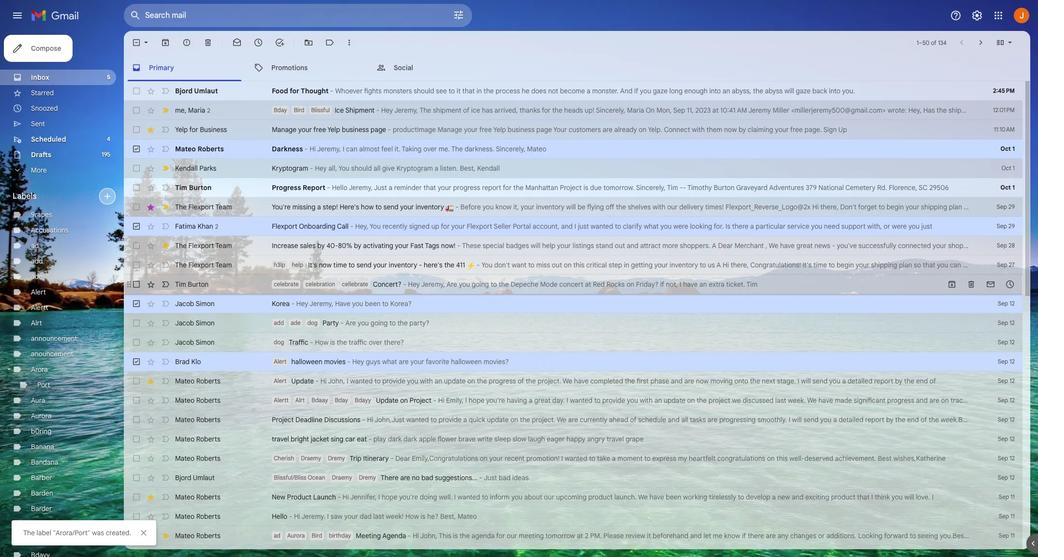 Task type: vqa. For each thing, say whether or not it's contained in the screenshot.


Task type: locate. For each thing, give the bounding box(es) containing it.
party?
[[410, 319, 430, 328]]

1 vertical spatial umlaut
[[193, 474, 215, 483]]

1 horizontal spatial it's
[[803, 261, 812, 270]]

to left miss
[[529, 261, 535, 270]]

alert for alert
[[31, 288, 46, 297]]

dremy for there are no bad suggestions... - just bad ideas
[[359, 474, 376, 482]]

shipping down 29506
[[922, 203, 948, 212]]

hello - hi jeremy. i saw your dad last week! how is he? best, mateo
[[272, 513, 477, 521]]

7 sep 12 from the top
[[998, 416, 1015, 424]]

your down 'reminder'
[[400, 203, 414, 212]]

hey for concert? - hey jeremy, are you going to the depeche mode concert at red rocks on friday? if not, i have an extra ticket. tim
[[408, 280, 420, 289]]

brad
[[175, 358, 190, 366]]

2 horizontal spatial yelp
[[494, 125, 506, 134]]

mode
[[540, 280, 558, 289]]

we up congratulations!
[[769, 242, 779, 250]]

were up connected
[[892, 222, 907, 231]]

sep 29 for before you know it, your inventory will be flying off the shelves with our delivery times! flexport_reverse_logo@2x hi there, don't forget to begin your shipping plan so that you can send inv
[[997, 203, 1015, 211]]

1 12 from the top
[[1010, 300, 1015, 307]]

3 12 from the top
[[1010, 339, 1015, 346]]

inventory down shoppers.
[[670, 261, 699, 270]]

listen.
[[440, 164, 458, 173]]

ad down "new"
[[274, 532, 281, 540]]

me up yelp for business
[[175, 106, 185, 114]]

2 vertical spatial update
[[487, 416, 509, 424]]

thanks
[[520, 106, 540, 115]]

bad left ideas on the bottom of page
[[499, 474, 511, 483]]

that down connected
[[923, 261, 936, 270]]

0 horizontal spatial a
[[712, 242, 717, 250]]

labels image
[[325, 38, 335, 47]]

dog for dog
[[308, 319, 318, 327]]

1 horizontal spatial kendall
[[478, 164, 500, 173]]

5 row from the top
[[124, 159, 1023, 178]]

jeremy,
[[395, 106, 418, 115], [317, 145, 341, 153], [349, 183, 373, 192], [421, 280, 445, 289], [310, 300, 334, 308]]

heads
[[565, 106, 583, 115]]

1 29 from the top
[[1009, 203, 1015, 211]]

1 sep 29 from the top
[[997, 203, 1015, 211]]

1 vertical spatial end
[[908, 416, 919, 424]]

1 horizontal spatial into
[[829, 87, 841, 95]]

travel up cherish
[[272, 435, 289, 444]]

1 horizontal spatial are
[[447, 280, 457, 289]]

1 tim burton from the top
[[175, 183, 212, 192]]

0 vertical spatial jacob
[[175, 300, 194, 308]]

hope for jennifer,
[[382, 493, 398, 502]]

by
[[739, 125, 746, 134], [318, 242, 325, 250], [354, 242, 362, 250], [896, 377, 903, 386], [887, 416, 894, 424]]

row containing yelp for business
[[124, 120, 1023, 139]]

already
[[615, 125, 637, 134]]

1 vertical spatial a
[[717, 261, 721, 270]]

will down week.
[[793, 416, 802, 424]]

21 row from the top
[[124, 469, 1023, 488]]

schedule
[[639, 416, 667, 424]]

having
[[507, 396, 527, 405]]

burton for sixth row
[[189, 183, 212, 192]]

2 gaze from the left
[[796, 87, 811, 95]]

3 sep 12 from the top
[[998, 339, 1015, 346]]

add down korea
[[274, 319, 284, 327]]

2 vertical spatial can
[[950, 261, 962, 270]]

1 vertical spatial hello
[[272, 513, 288, 521]]

bday down "bdaay" link
[[31, 536, 46, 545]]

1 team from the top
[[215, 203, 232, 212]]

0 horizontal spatial hope
[[382, 493, 398, 502]]

on left 'well-'
[[768, 455, 775, 463]]

2 inside fatima khan 2
[[215, 223, 218, 230]]

forward
[[885, 532, 909, 541]]

0 vertical spatial hey,
[[909, 106, 922, 115]]

project.
[[538, 377, 562, 386], [532, 416, 556, 424]]

sep for 20th row from the top
[[998, 455, 1009, 462]]

monsters
[[384, 87, 412, 95]]

arora
[[31, 365, 48, 374]]

dremy up jennifer,
[[359, 474, 376, 482]]

1 horizontal spatial gaze
[[796, 87, 811, 95]]

what
[[644, 222, 659, 231], [382, 358, 397, 366]]

1 vertical spatial great
[[535, 396, 551, 405]]

1 vertical spatial sep 11
[[999, 513, 1015, 520]]

1 vertical spatial hope
[[382, 493, 398, 502]]

1 simon from the top
[[196, 300, 215, 308]]

0 horizontal spatial bday
[[31, 536, 46, 545]]

sep 11 for hello - hi jeremy. i saw your dad last week! how is he? best, mateo
[[999, 513, 1015, 520]]

your left listings
[[558, 242, 571, 250]]

1 bjord from the top
[[175, 87, 193, 95]]

draemy for there
[[332, 474, 352, 482]]

sep 12 for 16th row
[[998, 378, 1015, 385]]

sep for 16th row
[[998, 378, 1009, 385]]

jeremy, up all,
[[317, 145, 341, 153]]

12 for 16th row
[[1010, 378, 1015, 385]]

2 vertical spatial simon
[[196, 338, 215, 347]]

1 gaze from the left
[[653, 87, 668, 95]]

1 horizontal spatial bday
[[274, 106, 287, 114]]

critical
[[587, 261, 607, 270]]

should
[[414, 87, 434, 95], [351, 164, 372, 173]]

2 horizontal spatial now
[[725, 125, 737, 134]]

1 manage from the left
[[272, 125, 297, 134]]

yelp
[[175, 125, 188, 134], [328, 125, 340, 134], [494, 125, 506, 134]]

0 vertical spatial going
[[472, 280, 489, 289]]

1 horizontal spatial now
[[696, 377, 709, 386]]

29
[[1009, 203, 1015, 211], [1009, 223, 1015, 230]]

5 sep 12 from the top
[[998, 378, 1015, 385]]

hi down movies
[[321, 377, 327, 386]]

3 11 from the top
[[1011, 532, 1015, 540]]

1 vertical spatial jacob
[[175, 319, 194, 328]]

primary tab
[[124, 54, 245, 81]]

more button
[[0, 163, 116, 178]]

all
[[374, 164, 381, 173], [682, 416, 689, 424]]

alert inside the labels "navigation"
[[31, 288, 46, 297]]

sep for 13th row from the bottom
[[998, 319, 1009, 327]]

you right all,
[[339, 164, 350, 173]]

if left not,
[[661, 280, 665, 289]]

, right merchant
[[766, 242, 768, 250]]

alrt link
[[31, 319, 42, 328]]

dark
[[388, 435, 402, 444], [404, 435, 417, 444]]

just down the kryptogram - hey all, you should all give kryptogram a listen. best, kendall
[[374, 183, 387, 192]]

row
[[124, 81, 1023, 101], [124, 101, 1023, 120], [124, 120, 1023, 139], [124, 139, 1023, 159], [124, 159, 1023, 178], [124, 178, 1023, 197], [124, 197, 1039, 217], [124, 217, 1023, 236], [124, 236, 1039, 256], [124, 256, 1039, 275], [124, 275, 1023, 294], [124, 294, 1023, 314], [124, 314, 1023, 333], [124, 333, 1023, 352], [124, 352, 1023, 372], [124, 372, 1023, 391], [124, 391, 1039, 410], [124, 410, 1023, 430], [124, 430, 1023, 449], [124, 449, 1023, 469], [124, 469, 1023, 488], [124, 488, 1023, 507], [124, 507, 1023, 527], [124, 527, 1023, 546], [124, 546, 1023, 558]]

tab list containing primary
[[124, 54, 1031, 81]]

i right promotion!
[[562, 455, 563, 463]]

korea?
[[391, 300, 412, 308]]

bad right the no
[[422, 474, 434, 483]]

2 jacob from the top
[[175, 319, 194, 328]]

you've
[[838, 242, 857, 250]]

draemy for trip
[[301, 455, 321, 462]]

1 horizontal spatial halloween
[[451, 358, 482, 366]]

how right "week!"
[[406, 513, 419, 521]]

alrt inside the labels "navigation"
[[31, 319, 42, 328]]

team for increase
[[215, 242, 232, 250]]

you're for you're missing a step! here's how to send your inventory
[[272, 203, 291, 212]]

9 sep 12 from the top
[[998, 455, 1015, 462]]

and
[[621, 87, 633, 95]]

bdaay inside row
[[312, 397, 328, 404]]

sent
[[31, 120, 45, 128]]

7 mateo roberts from the top
[[175, 493, 221, 502]]

1 horizontal spatial over
[[424, 145, 437, 153]]

for right agenda at the left bottom of the page
[[497, 532, 505, 541]]

i left 'almost'
[[343, 145, 345, 153]]

what right guys
[[382, 358, 397, 366]]

main content containing primary
[[124, 31, 1039, 558]]

1 horizontal spatial dark
[[404, 435, 417, 444]]

8 mateo roberts from the top
[[175, 513, 221, 521]]

hello down all,
[[332, 183, 348, 192]]

no
[[412, 474, 420, 483]]

1 mateo roberts from the top
[[175, 145, 224, 153]]

a right shoppers.
[[712, 242, 717, 250]]

to down "news"
[[829, 261, 835, 270]]

0 vertical spatial should
[[414, 87, 434, 95]]

begin down florence,
[[887, 203, 904, 212]]

all,
[[329, 164, 337, 173]]

you're for doing
[[399, 493, 418, 502]]

3 yelp from the left
[[494, 125, 506, 134]]

bjord for sep 12
[[175, 474, 191, 483]]

3 mateo roberts from the top
[[175, 396, 221, 405]]

our left delivery
[[668, 203, 678, 212]]

mateo roberts for 17th row from the top of the page
[[175, 396, 221, 405]]

1 vertical spatial hey,
[[355, 222, 369, 231]]

simon for dog traffic - how is the traffic over there?
[[196, 338, 215, 347]]

3 jacob simon from the top
[[175, 338, 215, 347]]

older image
[[977, 38, 986, 47]]

my
[[678, 455, 688, 463]]

0 vertical spatial hope
[[469, 396, 485, 405]]

wanted up apple
[[407, 416, 429, 424]]

mateo roberts for 20th row from the top
[[175, 455, 221, 463]]

john, left this
[[421, 532, 438, 541]]

delete image
[[203, 38, 213, 47]]

23 row from the top
[[124, 507, 1023, 527]]

in right the step
[[624, 261, 630, 270]]

if right deadline.
[[1036, 396, 1039, 405]]

0 vertical spatial oct
[[1001, 145, 1012, 152]]

plan up shop!
[[950, 203, 963, 212]]

0 horizontal spatial it's
[[308, 261, 317, 270]]

sep for row containing fatima khan
[[997, 223, 1008, 230]]

promotions
[[272, 63, 308, 72]]

are
[[603, 125, 613, 134], [399, 358, 409, 366], [685, 377, 695, 386], [930, 396, 940, 405], [569, 416, 578, 424], [708, 416, 718, 424], [400, 474, 410, 483], [766, 532, 776, 541]]

you're left having
[[486, 396, 505, 405]]

2 sep 12 from the top
[[998, 319, 1015, 327]]

8 12 from the top
[[1010, 436, 1015, 443]]

0 horizontal spatial draemy
[[301, 455, 321, 462]]

jeremy, for darkness
[[317, 145, 341, 153]]

flexport
[[189, 203, 214, 212], [272, 222, 298, 231], [467, 222, 493, 231], [189, 242, 214, 250], [189, 261, 214, 270]]

2 11 from the top
[[1011, 513, 1015, 520]]

2 horizontal spatial progress
[[888, 396, 915, 405]]

your down successfully
[[856, 261, 870, 270]]

klo
[[191, 358, 201, 366]]

sep for fourth row from the bottom
[[999, 494, 1010, 501]]

sep 12 for 12th row from the top of the page
[[998, 300, 1015, 307]]

there right "is"
[[733, 222, 749, 231]]

inform
[[490, 493, 510, 502]]

manage up darkness
[[272, 125, 297, 134]]

9 mateo roberts from the top
[[175, 532, 221, 541]]

1 horizontal spatial ad
[[274, 532, 281, 540]]

gaze left long at the top
[[653, 87, 668, 95]]

mateo roberts for 16th row
[[175, 377, 221, 386]]

1 vertical spatial just
[[484, 474, 497, 483]]

4 mateo roberts from the top
[[175, 416, 221, 424]]

increase sales by 40-80% by activating your fast tags now!
[[272, 242, 456, 250]]

i left think
[[872, 493, 874, 502]]

2 12 from the top
[[1010, 319, 1015, 327]]

0 horizontal spatial dremy
[[328, 455, 345, 462]]

None checkbox
[[132, 38, 141, 47], [132, 144, 141, 154], [132, 164, 141, 173], [132, 183, 141, 193], [132, 202, 141, 212], [132, 241, 141, 251], [132, 260, 141, 270], [132, 280, 141, 289], [132, 318, 141, 328], [132, 377, 141, 386], [132, 435, 141, 444], [132, 38, 141, 47], [132, 144, 141, 154], [132, 164, 141, 173], [132, 183, 141, 193], [132, 202, 141, 212], [132, 241, 141, 251], [132, 260, 141, 270], [132, 280, 141, 289], [132, 318, 141, 328], [132, 377, 141, 386], [132, 435, 141, 444]]

the flexport team for increase
[[175, 242, 232, 250]]

have left made
[[819, 396, 834, 405]]

1 horizontal spatial time
[[814, 261, 827, 270]]

mateo
[[175, 145, 196, 153], [527, 145, 547, 153], [175, 377, 195, 386], [175, 396, 195, 405], [175, 416, 195, 424], [175, 435, 195, 444], [175, 455, 195, 463], [175, 493, 195, 502], [175, 513, 195, 521], [458, 513, 477, 521], [175, 532, 195, 541]]

2 vertical spatial 2
[[585, 532, 589, 541]]

just
[[374, 183, 387, 192], [484, 474, 497, 483]]

sep for 2nd row from the bottom
[[999, 532, 1010, 540]]

0 horizontal spatial page
[[371, 125, 386, 134]]

he?
[[428, 513, 439, 521]]

project. up day.
[[538, 377, 562, 386]]

9rapes
[[31, 211, 52, 219]]

support
[[842, 222, 866, 231]]

add up ade link
[[31, 257, 43, 266]]

parks
[[200, 164, 216, 173]]

kendall down darkness.
[[478, 164, 500, 173]]

0 vertical spatial can
[[346, 145, 358, 153]]

0 horizontal spatial business
[[342, 125, 369, 134]]

1 horizontal spatial how
[[406, 513, 419, 521]]

3 simon from the top
[[196, 338, 215, 347]]

None checkbox
[[132, 86, 141, 96], [132, 106, 141, 115], [132, 125, 141, 135], [132, 222, 141, 231], [132, 299, 141, 309], [132, 338, 141, 348], [132, 357, 141, 367], [132, 396, 141, 406], [132, 415, 141, 425], [132, 454, 141, 464], [132, 473, 141, 483], [132, 493, 141, 502], [132, 512, 141, 522], [132, 86, 141, 96], [132, 106, 141, 115], [132, 125, 141, 135], [132, 222, 141, 231], [132, 299, 141, 309], [132, 338, 141, 348], [132, 357, 141, 367], [132, 396, 141, 406], [132, 415, 141, 425], [132, 454, 141, 464], [132, 473, 141, 483], [132, 493, 141, 502], [132, 512, 141, 522]]

1 product from the left
[[589, 493, 613, 502]]

1 vertical spatial shipping
[[872, 261, 898, 270]]

mateo for 2nd row from the bottom
[[175, 532, 195, 541]]

row containing brad klo
[[124, 352, 1023, 372]]

alert inside alert update - hi john, i wanted to provide you with an update on the progress of the project. we have completed the first phase and are now moving onto the next stage. i will send you a detailed report by the end of
[[274, 378, 287, 385]]

rd.
[[878, 183, 888, 192]]

bjord umlaut
[[175, 87, 218, 95], [175, 474, 215, 483]]

1 horizontal spatial begin
[[887, 203, 904, 212]]

on
[[646, 106, 655, 115]]

barden link
[[31, 489, 53, 498]]

i right day.
[[567, 396, 569, 405]]

dear down "is"
[[719, 242, 733, 250]]

29 for before you know it, your inventory will be flying off the shelves with our delivery times! flexport_reverse_logo@2x hi there, don't forget to begin your shipping plan so that you can send inv
[[1009, 203, 1015, 211]]

mateo roberts for fourth row from the bottom
[[175, 493, 221, 502]]

bday down food
[[274, 106, 287, 114]]

ideas
[[513, 474, 529, 483]]

kryptogram down darkness
[[272, 164, 308, 173]]

8 sep 12 from the top
[[998, 436, 1015, 443]]

mateo roberts for seventh row from the bottom
[[175, 435, 221, 444]]

with down first
[[640, 396, 653, 405]]

0 horizontal spatial now
[[319, 261, 332, 270]]

1 horizontal spatial alrt
[[296, 397, 305, 404]]

alert for alert update - hi john, i wanted to provide you with an update on the progress of the project. we have completed the first phase and are now moving onto the next stage. i will send you a detailed report by the end of
[[274, 378, 287, 385]]

over left me.
[[424, 145, 437, 153]]

🎉 image
[[967, 242, 976, 251]]

2 vertical spatial you
[[482, 261, 493, 270]]

oct for hey all, you should all give kryptogram a listen. best, kendall
[[1002, 165, 1012, 172]]

snoozed link
[[31, 104, 58, 113]]

me right let
[[713, 532, 723, 541]]

12 row from the top
[[124, 294, 1023, 314]]

2 yelp from the left
[[328, 125, 340, 134]]

Search mail text field
[[145, 11, 426, 20]]

settings image
[[972, 10, 984, 21]]

1 horizontal spatial there,
[[821, 203, 839, 212]]

dremy for trip itinerary - dear emily,congratulations on your recent promotion! i wanted to take a moment to express my heartfelt congratulations on this well-deserved achievement. best wishes,katherine
[[328, 455, 345, 462]]

2 jacob simon from the top
[[175, 319, 215, 328]]

0 horizontal spatial alrt
[[31, 319, 42, 328]]

0 vertical spatial our
[[668, 203, 678, 212]]

into
[[710, 87, 721, 95], [829, 87, 841, 95]]

15 row from the top
[[124, 352, 1023, 372]]

1 it's from the left
[[308, 261, 317, 270]]

0 horizontal spatial going
[[371, 319, 388, 328]]

meet
[[977, 396, 992, 405]]

tim burton for 15th row from the bottom of the page
[[175, 280, 209, 289]]

9 12 from the top
[[1010, 455, 1015, 462]]

update
[[292, 377, 314, 386], [376, 396, 399, 405]]

1 vertical spatial bjord
[[175, 474, 191, 483]]

ad inside the labels "navigation"
[[31, 242, 39, 250]]

12 for 20th row from the top
[[1010, 455, 1015, 462]]

2 bjord umlaut from the top
[[175, 474, 215, 483]]

0 vertical spatial in
[[477, 87, 482, 95]]

it's now time to send your inventory - here's the 411
[[308, 261, 467, 270]]

and left let
[[691, 532, 702, 541]]

out right stand
[[615, 242, 625, 250]]

deadline
[[296, 416, 323, 424]]

want
[[512, 261, 527, 270]]

5 mateo roberts from the top
[[175, 435, 221, 444]]

0 horizontal spatial sincerely,
[[496, 145, 526, 153]]

2 horizontal spatial you
[[482, 261, 493, 270]]

accusations link
[[31, 226, 69, 235]]

2 vertical spatial team
[[215, 261, 232, 270]]

0 horizontal spatial can
[[346, 145, 358, 153]]

sep for 12th row from the bottom
[[998, 339, 1009, 346]]

2 horizontal spatial sincerely,
[[637, 183, 666, 192]]

0 vertical spatial are
[[447, 280, 457, 289]]

2 the flexport team from the top
[[175, 242, 232, 250]]

1 11 from the top
[[1011, 494, 1015, 501]]

379
[[806, 183, 817, 192]]

main content
[[124, 31, 1039, 558]]

- these special badges will help your listings stand out and attract more shoppers. a dear merchant , we have great news - you've successfully connected your shop!
[[456, 242, 967, 250]]

flower
[[438, 435, 457, 444]]

are left the no
[[400, 474, 410, 483]]

report spam image
[[182, 38, 192, 47]]

sep 12 for 17th row from the top of the page
[[998, 397, 1015, 404]]

kryptogram - hey all, you should all give kryptogram a listen. best, kendall
[[272, 164, 500, 173]]

hey, right call
[[355, 222, 369, 231]]

1 vertical spatial dremy
[[359, 474, 376, 482]]

will left the love.
[[905, 493, 915, 502]]

sep 11
[[999, 494, 1015, 501], [999, 513, 1015, 520], [999, 532, 1015, 540]]

1 vertical spatial so
[[914, 261, 922, 270]]

listings
[[573, 242, 594, 250]]

tab list
[[124, 54, 1031, 81]]

car
[[345, 435, 355, 444]]

dog
[[308, 319, 318, 327], [274, 339, 284, 346]]

should left see
[[414, 87, 434, 95]]

project
[[560, 183, 582, 192], [410, 396, 432, 405], [272, 416, 294, 424]]

are right party in the bottom of the page
[[346, 319, 356, 328]]

yelp for business
[[175, 125, 227, 134]]

0 vertical spatial or
[[884, 222, 891, 231]]

our
[[668, 203, 678, 212], [544, 493, 555, 502], [507, 532, 517, 541]]

that right 'reminder'
[[424, 183, 436, 192]]

sep for seventh row from the bottom
[[998, 436, 1009, 443]]

1 vertical spatial team
[[215, 242, 232, 250]]

5 12 from the top
[[1010, 378, 1015, 385]]

tim burton for sixth row
[[175, 183, 212, 192]]

jeremy, up productimage
[[395, 106, 418, 115]]

now up the celebration
[[319, 261, 332, 270]]

plan down connected
[[900, 261, 913, 270]]

1 horizontal spatial you're
[[486, 396, 505, 405]]

1 row from the top
[[124, 81, 1023, 101]]

11
[[1011, 494, 1015, 501], [1011, 513, 1015, 520], [1011, 532, 1015, 540]]

the
[[420, 106, 431, 115], [452, 145, 463, 153], [175, 203, 187, 212], [175, 242, 187, 250], [1025, 242, 1037, 250], [175, 261, 187, 270], [23, 529, 35, 538]]

hey left all,
[[315, 164, 327, 173]]

3 row from the top
[[124, 120, 1023, 139]]

2 business from the left
[[508, 125, 535, 134]]

1 yelp from the left
[[175, 125, 188, 134]]

17 row from the top
[[124, 391, 1039, 410]]

2 mateo roberts from the top
[[175, 377, 221, 386]]

toolbar
[[943, 280, 1020, 289]]

None search field
[[124, 4, 472, 27]]

1 vertical spatial now
[[319, 261, 332, 270]]

2 vertical spatial our
[[507, 532, 517, 541]]

0 horizontal spatial all
[[374, 164, 381, 173]]

0 horizontal spatial shipment
[[433, 106, 462, 115]]

0 horizontal spatial over
[[369, 338, 383, 347]]

inbox link
[[31, 73, 49, 82]]

barder
[[31, 505, 52, 514]]

1 vertical spatial dog
[[274, 339, 284, 346]]

tomorrow.
[[604, 183, 635, 192]]

3 sep 11 from the top
[[999, 532, 1015, 540]]

progress up before
[[453, 183, 481, 192]]

3 free from the left
[[791, 125, 803, 134]]

you're right 🎉 image
[[977, 242, 996, 250]]

has
[[924, 106, 936, 115]]

report up 'significant'
[[875, 377, 894, 386]]

jeremy, for korea
[[310, 300, 334, 308]]

1 bjord umlaut from the top
[[175, 87, 218, 95]]

10 sep 12 from the top
[[998, 474, 1015, 482]]

1 shipment from the left
[[433, 106, 462, 115]]

1 horizontal spatial going
[[472, 280, 489, 289]]

2 were from the left
[[892, 222, 907, 231]]

2 row from the top
[[124, 101, 1023, 120]]

project
[[709, 396, 731, 405]]

oct 1 for kryptogram - hey all, you should all give kryptogram a listen. best, kendall
[[1002, 165, 1015, 172]]

2 sep 11 from the top
[[999, 513, 1015, 520]]

there,
[[821, 203, 839, 212], [731, 261, 749, 270]]

wishes,katherine
[[894, 455, 946, 463]]

promotions tab
[[246, 54, 368, 81]]

6 12 from the top
[[1010, 397, 1015, 404]]

korea - hey jeremy, have you been to korea?
[[272, 300, 412, 308]]

your
[[298, 125, 312, 134], [464, 125, 478, 134], [776, 125, 789, 134], [438, 183, 452, 192], [400, 203, 414, 212], [521, 203, 535, 212], [906, 203, 920, 212], [452, 222, 465, 231], [395, 242, 409, 250], [558, 242, 571, 250], [933, 242, 947, 250], [374, 261, 387, 270], [655, 261, 668, 270], [856, 261, 870, 270], [980, 261, 994, 270], [411, 358, 424, 366], [490, 455, 503, 463], [345, 513, 358, 521]]

6 sep 12 from the top
[[998, 397, 1015, 404]]

dog inside dog traffic - how is the traffic over there?
[[274, 339, 284, 346]]

0 vertical spatial dremy
[[328, 455, 345, 462]]

to up apple
[[431, 416, 437, 424]]

provide up flower
[[439, 416, 462, 424]]

are left track
[[930, 396, 940, 405]]

provide for project.
[[439, 416, 462, 424]]

snooze image
[[254, 38, 263, 47]]

1 horizontal spatial travel
[[607, 435, 624, 444]]

jacob for party - are you going to the party?
[[175, 319, 194, 328]]

1 dark from the left
[[388, 435, 402, 444]]

aurora link
[[31, 412, 52, 421]]

sep for 10th row
[[998, 261, 1008, 269]]

in
[[477, 87, 482, 95], [624, 261, 630, 270]]

1 sep 11 from the top
[[999, 494, 1015, 501]]

bday inside the labels "navigation"
[[31, 536, 46, 545]]

alert inside alert halloween movies - hey guys what are your favorite halloween movies?
[[274, 358, 287, 365]]

delivery
[[680, 203, 704, 212]]

dog left traffic
[[274, 339, 284, 346]]

2 bad from the left
[[499, 474, 511, 483]]

umlaut for sep 12
[[193, 474, 215, 483]]

at left the 10:41
[[713, 106, 719, 115]]

0 vertical spatial end
[[917, 377, 928, 386]]

off
[[606, 203, 615, 212]]

if
[[635, 87, 639, 95], [742, 532, 747, 541]]

the inside alert
[[23, 529, 35, 538]]

drafts link
[[31, 151, 51, 159]]

row containing kendall parks
[[124, 159, 1023, 178]]

there, for don't
[[821, 203, 839, 212]]

manage up me.
[[438, 125, 463, 134]]

1 vertical spatial provide
[[603, 396, 626, 405]]

team for you're
[[215, 203, 232, 212]]

19 row from the top
[[124, 430, 1023, 449]]

0 horizontal spatial are
[[346, 319, 356, 328]]

time
[[334, 261, 347, 270], [814, 261, 827, 270]]

1 the flexport team from the top
[[175, 203, 232, 212]]

2 29 from the top
[[1009, 223, 1015, 230]]

shipment right has
[[949, 106, 978, 115]]

7 row from the top
[[124, 197, 1039, 217]]

simon for party - are you going to the party?
[[196, 319, 215, 328]]

0 horizontal spatial product
[[589, 493, 613, 502]]

2 bjord from the top
[[175, 474, 191, 483]]

bird left blissful
[[294, 106, 305, 114]]

row containing me
[[124, 101, 1023, 120]]

now right them
[[725, 125, 737, 134]]

your left sep 27
[[980, 261, 994, 270]]

20 row from the top
[[124, 449, 1023, 469]]

your down 🚛 icon
[[452, 222, 465, 231]]

row containing fatima khan
[[124, 217, 1023, 236]]

is
[[584, 183, 589, 192], [330, 338, 335, 347], [421, 513, 426, 521], [453, 532, 458, 541]]

business down the shipment
[[342, 125, 369, 134]]

here's
[[340, 203, 359, 212]]

12 for 17th row from the top of the page
[[1010, 397, 1015, 404]]

time down '80%'
[[334, 261, 347, 270]]

onto
[[735, 377, 749, 386]]

0 horizontal spatial ad
[[31, 242, 39, 250]]

gmail image
[[31, 6, 84, 25]]

john, for i
[[328, 377, 345, 386]]

you're for having
[[486, 396, 505, 405]]

moment
[[618, 455, 643, 463]]

travel
[[272, 435, 289, 444], [607, 435, 624, 444]]



Task type: describe. For each thing, give the bounding box(es) containing it.
0 vertical spatial this
[[574, 261, 585, 270]]

mateo for 20th row from the top
[[175, 455, 195, 463]]

oct 1 for progress report - hello jeremy, just a reminder that your progress report for the manhattan project is due tomorrow. sincerely, tim -- timothy burton graveyard adventures 379 national cemetery rd. florence, sc 29506
[[1001, 184, 1015, 191]]

sep 12 for 13th row from the bottom
[[998, 319, 1015, 327]]

12 for 12th row from the top of the page
[[1010, 300, 1015, 307]]

a down made
[[834, 416, 837, 424]]

me.
[[439, 145, 450, 153]]

0 vertical spatial you
[[339, 164, 350, 173]]

don't
[[841, 203, 857, 212]]

your right it,
[[521, 203, 535, 212]]

alertt inside the labels "navigation"
[[31, 303, 48, 312]]

1 horizontal spatial if
[[742, 532, 747, 541]]

mateo for 23th row from the top of the page
[[175, 513, 195, 521]]

ad inside row
[[274, 532, 281, 540]]

hey for kryptogram - hey all, you should all give kryptogram a listen. best, kendall
[[315, 164, 327, 173]]

6 row from the top
[[124, 178, 1023, 197]]

step
[[609, 261, 623, 270]]

hi down 379
[[813, 203, 819, 212]]

snoozed
[[31, 104, 58, 113]]

1 horizontal spatial bird
[[312, 532, 322, 540]]

a left the new
[[773, 493, 776, 502]]

4 sep 12 from the top
[[998, 358, 1015, 365]]

2 product from the left
[[832, 493, 856, 502]]

0 vertical spatial progress
[[453, 183, 481, 192]]

1 horizontal spatial maria
[[627, 106, 645, 115]]

take
[[597, 455, 611, 463]]

to left ou
[[1025, 261, 1031, 270]]

labels heading
[[13, 192, 103, 201]]

see
[[436, 87, 447, 95]]

flexport onboarding call - hey, you recently signed up for your flexport seller portal account, and i just wanted to clarify what you were looking for. is there a particular service you need support with, or were you just
[[272, 222, 933, 231]]

sep for 21th row
[[998, 474, 1009, 482]]

ade inside the labels "navigation"
[[31, 273, 43, 281]]

0 vertical spatial me
[[175, 106, 185, 114]]

flexport for sep 29
[[189, 203, 214, 212]]

inventory left 🚛 icon
[[416, 203, 444, 212]]

an down favorite
[[435, 377, 442, 386]]

scheduled link
[[31, 135, 66, 144]]

have
[[335, 300, 351, 308]]

your left favorite
[[411, 358, 424, 366]]

doing
[[420, 493, 437, 502]]

port link
[[37, 381, 50, 390]]

2 vertical spatial report
[[866, 416, 885, 424]]

sep 12 for 21th row
[[998, 474, 1015, 482]]

1 vertical spatial update
[[376, 396, 399, 405]]

1 horizontal spatial if
[[1036, 396, 1039, 405]]

social
[[394, 63, 413, 72]]

for right thanks
[[542, 106, 551, 115]]

for right up
[[441, 222, 450, 231]]

grape
[[626, 435, 644, 444]]

back
[[813, 87, 828, 95]]

1 horizontal spatial sincerely,
[[596, 106, 626, 115]]

0 vertical spatial hello
[[332, 183, 348, 192]]

dad
[[360, 513, 372, 521]]

jeremy, up you're missing a step! here's how to send your inventory
[[349, 183, 373, 192]]

your down activating
[[374, 261, 387, 270]]

2 vertical spatial sincerely,
[[637, 183, 666, 192]]

sep for 12th row from the top of the page
[[998, 300, 1009, 307]]

aurora inside the labels "navigation"
[[31, 412, 52, 421]]

send right stage. on the right of the page
[[813, 377, 828, 386]]

we right week.
[[808, 396, 817, 405]]

monster.
[[593, 87, 619, 95]]

hope for emily,
[[469, 396, 485, 405]]

friday?
[[636, 280, 659, 289]]

1 free from the left
[[314, 125, 326, 134]]

with,
[[868, 222, 883, 231]]

an left the abyss,
[[723, 87, 731, 95]]

abyss
[[765, 87, 783, 95]]

the label "arora/port" was created. alert
[[12, 22, 1023, 546]]

send down week.
[[804, 416, 819, 424]]

0 horizontal spatial great
[[535, 396, 551, 405]]

dog for dog traffic - how is the traffic over there?
[[274, 339, 284, 346]]

0 vertical spatial plan
[[950, 203, 963, 212]]

0 vertical spatial great
[[797, 242, 813, 250]]

a left particular
[[751, 222, 754, 231]]

12 for 18th row
[[1010, 416, 1015, 424]]

1 horizontal spatial you
[[370, 222, 381, 231]]

hey down the monsters
[[381, 106, 393, 115]]

taking
[[402, 145, 422, 153]]

mateo for seventh row from the bottom
[[175, 435, 195, 444]]

2 travel from the left
[[607, 435, 624, 444]]

sep 29 for hey, you recently signed up for your flexport seller portal account, and i just wanted to clarify what you were looking for. is there a particular service you need support with, or were you just
[[997, 223, 1015, 230]]

sing
[[331, 435, 344, 444]]

mateo roberts for 23th row from the top of the page
[[175, 513, 221, 521]]

toggle split pane mode image
[[996, 38, 1006, 47]]

2 inside me , maria 2
[[207, 107, 210, 114]]

1 vertical spatial begin
[[837, 261, 854, 270]]

anouncement link
[[31, 350, 73, 359]]

you're missing a step! here's how to send your inventory
[[272, 203, 446, 212]]

with left them
[[692, 125, 705, 134]]

1 bad from the left
[[422, 474, 434, 483]]

a right become
[[587, 87, 591, 95]]

sent link
[[31, 120, 45, 128]]

whoever
[[335, 87, 363, 95]]

us
[[708, 261, 715, 270]]

1 horizontal spatial or
[[884, 222, 891, 231]]

agenda
[[472, 532, 495, 541]]

an left extra
[[700, 280, 707, 289]]

archive image
[[161, 38, 170, 47]]

and left track
[[917, 396, 928, 405]]

0 horizontal spatial how
[[315, 338, 329, 347]]

0 horizontal spatial plan
[[900, 261, 913, 270]]

1 vertical spatial our
[[544, 493, 555, 502]]

14 row from the top
[[124, 333, 1023, 352]]

h3lp
[[274, 261, 285, 269]]

looking
[[859, 532, 883, 541]]

here's
[[424, 261, 443, 270]]

1 vertical spatial this
[[777, 455, 788, 463]]

0 vertical spatial oct 1
[[1001, 145, 1015, 152]]

i up discussions
[[347, 377, 349, 386]]

a left step!
[[317, 203, 321, 212]]

11 row from the top
[[124, 275, 1023, 294]]

become
[[560, 87, 585, 95]]

0 horizontal spatial update
[[444, 377, 466, 386]]

0 horizontal spatial our
[[507, 532, 517, 541]]

1 business from the left
[[342, 125, 369, 134]]

tags
[[425, 242, 440, 250]]

0 horizontal spatial in
[[477, 87, 482, 95]]

bjord umlaut for 2:45 pm
[[175, 87, 218, 95]]

2 vertical spatial project
[[272, 416, 294, 424]]

bjord umlaut for sep 12
[[175, 474, 215, 483]]

trip
[[350, 455, 362, 463]]

for down me , maria 2 at the top left of page
[[189, 125, 198, 134]]

jacob for dog traffic - how is the traffic over there?
[[175, 338, 194, 347]]

alertt link
[[31, 303, 48, 312]]

0 vertical spatial project.
[[538, 377, 562, 386]]

10 row from the top
[[124, 256, 1039, 275]]

are up update on project - hi emily, i hope you're having a great day. i wanted to provide you with an update on the project we discussed last week. we have made significant progress and are on track to meet the deadline. if
[[685, 377, 695, 386]]

1 vertical spatial it
[[647, 532, 651, 541]]

i right the love.
[[932, 493, 934, 502]]

new product launch - hi jennifer, i hope you're doing well. i wanted to inform you about our upcoming product launch. we have been working tirelessly to develop a new and exciting product that i think you will love. i
[[272, 493, 934, 502]]

is left he?
[[421, 513, 426, 521]]

2 into from the left
[[829, 87, 841, 95]]

hi left jennifer,
[[343, 493, 349, 502]]

and left attract
[[627, 242, 639, 250]]

4 row from the top
[[124, 139, 1023, 159]]

special
[[483, 242, 505, 250]]

achievement.
[[836, 455, 877, 463]]

and right account,
[[561, 222, 573, 231]]

with right shelves
[[653, 203, 666, 212]]

inventory down fast
[[389, 261, 417, 270]]

alert link
[[31, 288, 46, 297]]

sign
[[824, 125, 837, 134]]

1 vertical spatial ,
[[766, 242, 768, 250]]

on right the rocks
[[627, 280, 635, 289]]

1 vertical spatial detailed
[[839, 416, 864, 424]]

2 time from the left
[[814, 261, 827, 270]]

0 horizontal spatial just
[[374, 183, 387, 192]]

0 horizontal spatial so
[[914, 261, 922, 270]]

4 12 from the top
[[1010, 358, 1015, 365]]

hi left "emily,"
[[438, 396, 445, 405]]

mateo for 16th row
[[175, 377, 195, 386]]

flexport for sep 28
[[189, 242, 214, 250]]

1 horizontal spatial at
[[585, 280, 592, 289]]

hi right darkness
[[310, 145, 316, 153]]

to left korea?
[[383, 300, 389, 308]]

on left yelp.
[[639, 125, 647, 134]]

are down there?
[[399, 358, 409, 366]]

0 vertical spatial there
[[733, 222, 749, 231]]

aura link
[[31, 396, 45, 405]]

1 vertical spatial what
[[382, 358, 397, 366]]

are left already
[[603, 125, 613, 134]]

sep 11 for new product launch - hi jennifer, i hope you're doing well. i wanted to inform you about our upcoming product launch. we have been working tirelessly to develop a new and exciting product that i think you will love. i
[[999, 494, 1015, 501]]

your down florence,
[[906, 203, 920, 212]]

tasks
[[690, 416, 706, 424]]

1 vertical spatial over
[[369, 338, 383, 347]]

please
[[604, 532, 624, 541]]

2 manage from the left
[[438, 125, 463, 134]]

0 vertical spatial bird
[[294, 106, 305, 114]]

mateo roberts for 18th row
[[175, 416, 221, 424]]

mateo roberts for fourth row from the top
[[175, 145, 224, 153]]

1 vertical spatial there
[[748, 532, 765, 541]]

12 for 13th row from the bottom
[[1010, 319, 1015, 327]]

1 horizontal spatial out
[[615, 242, 625, 250]]

sep for 18th row
[[998, 416, 1009, 424]]

progress report - hello jeremy, just a reminder that your progress report for the manhattan project is due tomorrow. sincerely, tim -- timothy burton graveyard adventures 379 national cemetery rd. florence, sc 29506
[[272, 183, 949, 192]]

add to tasks image
[[275, 38, 285, 47]]

to left take
[[589, 455, 596, 463]]

2 vertical spatial at
[[577, 532, 583, 541]]

to left meet
[[969, 396, 975, 405]]

mateo for 18th row
[[175, 416, 195, 424]]

are right tasks
[[708, 416, 718, 424]]

0 vertical spatial project
[[560, 183, 582, 192]]

2 just from the left
[[922, 222, 933, 231]]

24 row from the top
[[124, 527, 1023, 546]]

2 dark from the left
[[404, 435, 417, 444]]

sep for 23th row from the top of the page
[[999, 513, 1010, 520]]

0 vertical spatial report
[[482, 183, 502, 192]]

mateo roberts for 2nd row from the bottom
[[175, 532, 221, 541]]

your left fast
[[395, 242, 409, 250]]

2 free from the left
[[480, 125, 492, 134]]

wanted down suggestions...
[[458, 493, 480, 502]]

badges
[[506, 242, 529, 250]]

upcoming
[[556, 493, 587, 502]]

2 halloween from the left
[[451, 358, 482, 366]]

1 horizontal spatial can
[[950, 261, 962, 270]]

0 vertical spatial so
[[964, 203, 972, 212]]

jacob simon for party - are you going to the party?
[[175, 319, 215, 328]]

update on project - hi emily, i hope you're having a great day. i wanted to provide you with an update on the project we discussed last week. we have made significant progress and are on track to meet the deadline. if
[[376, 396, 1039, 405]]

🚛 image
[[446, 204, 454, 212]]

0 horizontal spatial or
[[819, 532, 825, 541]]

congratulations
[[718, 455, 766, 463]]

mateo for fourth row from the bottom
[[175, 493, 195, 502]]

i right jennifer,
[[379, 493, 380, 502]]

advanced search options image
[[449, 5, 469, 25]]

12 for 21th row
[[1010, 474, 1015, 482]]

1 vertical spatial last
[[373, 513, 384, 521]]

mateo for fourth row from the top
[[175, 145, 196, 153]]

your left shop!
[[933, 242, 947, 250]]

1 horizontal spatial add
[[274, 319, 284, 327]]

to right see
[[449, 87, 455, 95]]

1 horizontal spatial best,
[[460, 164, 476, 173]]

alrt inside row
[[296, 397, 305, 404]]

22 row from the top
[[124, 488, 1023, 507]]

0 horizontal spatial been
[[365, 300, 381, 308]]

sep 12 for 20th row from the top
[[998, 455, 1015, 462]]

25 row from the top
[[124, 546, 1023, 558]]

week!
[[386, 513, 404, 521]]

0 vertical spatial shipping
[[922, 203, 948, 212]]

and right phase
[[671, 377, 683, 386]]

a up made
[[843, 377, 846, 386]]

3 team from the top
[[215, 261, 232, 270]]

hi left john,just
[[367, 416, 373, 424]]

starred
[[31, 89, 54, 97]]

connected
[[899, 242, 932, 250]]

2 it's from the left
[[803, 261, 812, 270]]

a left 'reminder'
[[389, 183, 393, 192]]

there, for congratulations!
[[731, 261, 749, 270]]

a left quick
[[464, 416, 467, 424]]

2 vertical spatial now
[[696, 377, 709, 386]]

business
[[200, 125, 227, 134]]

created.
[[106, 529, 131, 538]]

0 horizontal spatial hello
[[272, 513, 288, 521]]

meeting agenda - hi john, this is the agenda for our meeting tomorrow at 2 pm. please review it beforehand and let me know if there are any changes or additions. looking forward to seeing you.best,emily
[[356, 532, 985, 541]]

your down miller
[[776, 125, 789, 134]]

to left inform
[[482, 493, 488, 502]]

to up there?
[[390, 319, 396, 328]]

it,
[[514, 203, 519, 212]]

we up day.
[[563, 377, 573, 386]]

aurora inside row
[[287, 532, 305, 540]]

due
[[590, 183, 602, 192]]

red
[[593, 280, 605, 289]]

your left recent
[[490, 455, 503, 463]]

and right the new
[[792, 493, 804, 502]]

29 for hey, you recently signed up for your flexport seller portal account, and i just wanted to clarify what you were looking for. is there a particular service you need support with, or were you just
[[1009, 223, 1015, 230]]

search mail image
[[127, 7, 144, 24]]

think
[[875, 493, 890, 502]]

11 for new product launch - hi jennifer, i hope you're doing well. i wanted to inform you about our upcoming product launch. we have been working tirelessly to develop a new and exciting product that i think you will love. i
[[1011, 494, 1015, 501]]

1 halloween from the left
[[292, 358, 323, 366]]

mateo for 17th row from the top of the page
[[175, 396, 195, 405]]

1 travel from the left
[[272, 435, 289, 444]]

is left due
[[584, 183, 589, 192]]

jacob simon for dog traffic - how is the traffic over there?
[[175, 338, 215, 347]]

alert for alert halloween movies - hey guys what are your favorite halloween movies?
[[274, 358, 287, 365]]

alert halloween movies - hey guys what are your favorite halloween movies?
[[274, 358, 509, 366]]

1 vertical spatial project
[[410, 396, 432, 405]]

i right "emily,"
[[466, 396, 467, 405]]

on down having
[[511, 416, 519, 424]]

will left the be on the right top of the page
[[567, 203, 576, 212]]

0 vertical spatial update
[[292, 377, 314, 386]]

mark as read image
[[232, 38, 242, 47]]

currently
[[580, 416, 608, 424]]

0 vertical spatial what
[[644, 222, 659, 231]]

16 row from the top
[[124, 372, 1023, 391]]

0 vertical spatial begin
[[887, 203, 904, 212]]

1 vertical spatial out
[[552, 261, 562, 270]]

to left seeing
[[910, 532, 917, 541]]

send up recently
[[384, 203, 399, 212]]

18 row from the top
[[124, 410, 1023, 430]]

1 vertical spatial how
[[406, 513, 419, 521]]

ade inside row
[[291, 319, 301, 327]]

angry
[[588, 435, 605, 444]]

sep 12 for 12th row from the bottom
[[998, 339, 1015, 346]]

to right 'how'
[[376, 203, 382, 212]]

on up concert? - hey jeremy, are you going to the depeche mode concert at red rocks on friday? if not, i have an extra ticket. tim
[[564, 261, 572, 270]]

ade link
[[31, 273, 43, 281]]

3 the flexport team from the top
[[175, 261, 232, 270]]

2 vertical spatial progress
[[888, 396, 915, 405]]

flexport for sep 27
[[189, 261, 214, 270]]

umlaut for 2:45 pm
[[194, 87, 218, 95]]

bdaay link
[[31, 520, 50, 529]]

your down blissful
[[298, 125, 312, 134]]

label
[[37, 529, 51, 538]]

12 for 12th row from the bottom
[[1010, 339, 1015, 346]]

pm.
[[590, 532, 602, 541]]

2 shipment from the left
[[949, 106, 978, 115]]

1 kendall from the left
[[175, 164, 198, 173]]

oct for hello jeremy, just a reminder that your progress report for the manhattan project is due tomorrow. sincerely, tim -- timothy burton graveyard adventures 379 national cemetery rd. florence, sc 29506
[[1001, 184, 1012, 191]]

concert
[[560, 280, 584, 289]]

1 vertical spatial progress
[[489, 377, 516, 386]]

1 vertical spatial me
[[713, 532, 723, 541]]

i left saw
[[327, 513, 329, 521]]

1 vertical spatial dear
[[396, 455, 410, 463]]

your
[[554, 125, 567, 134]]

2 horizontal spatial bday
[[335, 397, 348, 404]]

9 row from the top
[[124, 236, 1039, 256]]

has
[[482, 106, 493, 115]]

sep for 19th row from the bottom of the page
[[997, 203, 1008, 211]]

11 for hello - hi jeremy. i saw your dad last week! how is he? best, mateo
[[1011, 513, 1015, 520]]

is
[[726, 222, 731, 231]]

will right stage. on the right of the page
[[802, 377, 811, 386]]

1 horizontal spatial all
[[682, 416, 689, 424]]

enough
[[685, 87, 708, 95]]

darkness.
[[465, 145, 495, 153]]

1 into from the left
[[710, 87, 721, 95]]

to left "develop"
[[738, 493, 745, 502]]

1 vertical spatial report
[[875, 377, 894, 386]]

that left think
[[858, 493, 870, 502]]

does
[[532, 87, 547, 95]]

bjord for 2:45 pm
[[175, 87, 193, 95]]

primary
[[149, 63, 174, 72]]

13 row from the top
[[124, 314, 1023, 333]]

that up 🎉 image
[[973, 203, 986, 212]]

hey for korea - hey jeremy, have you been to korea?
[[297, 300, 308, 308]]

a right having
[[529, 396, 533, 405]]

1 just from the left
[[578, 222, 589, 231]]

2 horizontal spatial update
[[664, 396, 686, 405]]

banana
[[31, 443, 54, 452]]

add inside the labels "navigation"
[[31, 257, 43, 266]]

eager
[[547, 435, 565, 444]]

1 horizontal spatial help
[[542, 242, 556, 250]]

send down increase sales by 40-80% by activating your fast tags now!
[[357, 261, 372, 270]]

1 jacob simon from the top
[[175, 300, 215, 308]]

john, for this
[[421, 532, 438, 541]]

1 kryptogram from the left
[[272, 164, 308, 173]]

main menu image
[[12, 10, 23, 21]]

0 vertical spatial all
[[374, 164, 381, 173]]

2 kendall from the left
[[478, 164, 500, 173]]

to left us
[[700, 261, 707, 270]]

hi right us
[[723, 261, 729, 270]]

news
[[815, 242, 831, 250]]

move to image
[[304, 38, 314, 47]]

1 jacob from the top
[[175, 300, 194, 308]]

labels navigation
[[0, 31, 124, 558]]

to left clarify
[[615, 222, 622, 231]]

1 vertical spatial best,
[[441, 513, 456, 521]]

411
[[456, 261, 465, 270]]

support image
[[951, 10, 962, 21]]

you're for you're on a roll! the n
[[977, 242, 996, 250]]

2 horizontal spatial can
[[1000, 203, 1012, 212]]

12 for seventh row from the bottom
[[1010, 436, 1015, 443]]

the flexport team for you're
[[175, 203, 232, 212]]

0 vertical spatial detailed
[[848, 377, 873, 386]]

1 page from the left
[[371, 125, 386, 134]]

we down day.
[[557, 416, 567, 424]]

2 page from the left
[[537, 125, 552, 134]]

sep 12 for seventh row from the bottom
[[998, 436, 1015, 443]]

review
[[626, 532, 646, 541]]

more image
[[345, 38, 354, 47]]

jeremy, for concert?
[[421, 280, 445, 289]]

am
[[737, 106, 748, 115]]

sep for ninth row
[[997, 242, 1008, 249]]

hi left jeremy.
[[294, 513, 300, 521]]

he
[[522, 87, 530, 95]]

provide for the
[[383, 377, 406, 386]]

seeing
[[918, 532, 939, 541]]

1 vertical spatial in
[[624, 261, 630, 270]]

that up ice
[[463, 87, 475, 95]]

2 kryptogram from the left
[[397, 164, 433, 173]]

social tab
[[369, 54, 491, 81]]

1 vertical spatial project.
[[532, 416, 556, 424]]

0 horizontal spatial maria
[[188, 106, 205, 114]]

and right schedule
[[668, 416, 680, 424]]

reminder
[[394, 183, 422, 192]]

11,
[[687, 106, 694, 115]]

burton for 15th row from the bottom of the page
[[188, 280, 209, 289]]

2 horizontal spatial at
[[713, 106, 719, 115]]

extra
[[709, 280, 725, 289]]

have right launch.
[[650, 493, 665, 502]]

1 horizontal spatial should
[[414, 87, 434, 95]]

0 vertical spatial know
[[496, 203, 512, 212]]

i right not,
[[680, 280, 682, 289]]

1 horizontal spatial dear
[[719, 242, 733, 250]]

1 time from the left
[[334, 261, 347, 270]]

a left listen.
[[435, 164, 439, 173]]

1 vertical spatial alertt
[[274, 397, 289, 404]]

up
[[839, 125, 848, 134]]

bdaay inside the labels "navigation"
[[31, 520, 50, 529]]

celebrate
[[274, 281, 299, 288]]

first
[[637, 377, 649, 386]]

thought
[[301, 87, 329, 95]]

0 horizontal spatial ,
[[185, 106, 186, 114]]

1 horizontal spatial know
[[725, 532, 741, 541]]

sep 12 for 18th row
[[998, 416, 1015, 424]]

i up listings
[[575, 222, 577, 231]]

⚡ image
[[467, 262, 475, 270]]

0 horizontal spatial shipping
[[872, 261, 898, 270]]

1 were from the left
[[674, 222, 689, 231]]

call
[[337, 222, 349, 231]]



